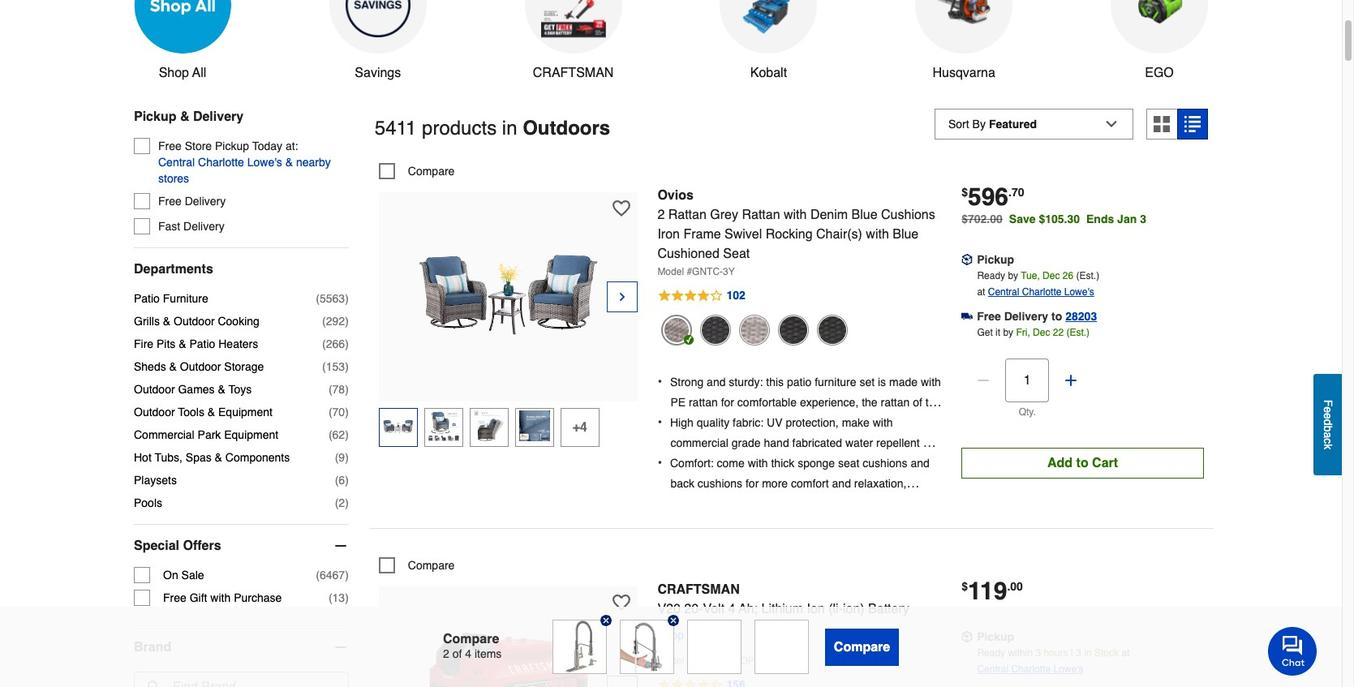 Task type: locate. For each thing, give the bounding box(es) containing it.
2 $ from the top
[[962, 580, 968, 593]]

add to cart
[[1047, 456, 1118, 471]]

charlotte down tue,
[[1022, 286, 1062, 298]]

1 horizontal spatial 2
[[443, 647, 449, 660]]

) up 6
[[345, 451, 349, 464]]

) down 6
[[345, 497, 349, 510]]

pickup image down the 119
[[962, 631, 973, 642]]

no
[[777, 497, 789, 510], [905, 497, 917, 510]]

at up get at the right of the page
[[977, 286, 985, 298]]

• inside • high quality fabric: uv protection, make with commercial grade hand fabricated water repellent pe rattan wicker furniture
[[657, 415, 662, 430]]

outdoor
[[174, 315, 215, 328], [180, 360, 221, 373], [134, 383, 175, 396], [134, 406, 175, 419]]

in right |
[[1084, 647, 1092, 659]]

3 left hours
[[1036, 647, 1041, 659]]

) for ( 2 )
[[345, 497, 349, 510]]

1 vertical spatial minus image
[[332, 640, 349, 656]]

rattan down ovios on the top
[[668, 208, 707, 222]]

storage
[[224, 360, 264, 373]]

1 vertical spatial 2
[[339, 497, 345, 510]]

) up the ( 266 )
[[345, 315, 349, 328]]

free up get at the right of the page
[[977, 310, 1001, 323]]

0 horizontal spatial of
[[452, 647, 462, 660]]

• for • comfort: come with thick sponge seat cushions and back cushions for more comfort and relaxation, assemble easily and no need to maintenance, no worry to split, crack and deteriorate
[[657, 456, 662, 470]]

596
[[968, 183, 1009, 211]]

3 • from the top
[[657, 456, 662, 470]]

e
[[1322, 407, 1335, 413], [1322, 413, 1335, 419]]

0 horizontal spatial in
[[502, 117, 517, 140]]

with down grade at the right bottom of the page
[[748, 456, 768, 469]]

28203
[[1066, 310, 1097, 323]]

this
[[766, 375, 784, 388]]

ego
[[1145, 66, 1174, 81]]

is up hand
[[775, 416, 783, 429]]

fire
[[134, 338, 153, 351]]

savings brand husqvarna image
[[932, 0, 996, 38]]

actual price $596.70 element
[[962, 183, 1024, 211]]

# up 4.5 stars image
[[687, 655, 692, 667]]

2 model from the top
[[657, 655, 684, 667]]

1 vertical spatial pe
[[923, 436, 938, 449]]

) for ( 6467 )
[[345, 569, 349, 582]]

0 vertical spatial dec
[[1043, 270, 1060, 282]]

compare for the 1000698392 element
[[408, 559, 455, 572]]

grid view image
[[1154, 116, 1170, 132]]

4.5 stars image
[[657, 676, 746, 687]]

for left more
[[746, 477, 759, 490]]

1 horizontal spatial patio
[[189, 338, 215, 351]]

1 vertical spatial central charlotte lowe's button
[[977, 661, 1083, 677]]

1 minus image from the top
[[332, 538, 349, 554]]

minus image inside brand button
[[332, 640, 349, 656]]

of inside compare 2 of 4 items
[[452, 647, 462, 660]]

ready for ready by
[[977, 270, 1005, 282]]

2 vertical spatial lowe's
[[1053, 663, 1083, 675]]

0 vertical spatial is
[[878, 375, 886, 388]]

rattan up back
[[670, 456, 700, 469]]

compare inside the 1000698392 element
[[408, 559, 455, 572]]

1 vertical spatial at
[[1122, 647, 1130, 659]]

&
[[180, 110, 189, 124], [285, 156, 293, 169], [163, 315, 170, 328], [179, 338, 186, 351], [169, 360, 177, 373], [218, 383, 225, 396], [208, 406, 215, 419], [215, 451, 222, 464]]

1 vertical spatial in
[[1084, 647, 1092, 659]]

craftsman up the 20-
[[657, 582, 740, 597]]

0 horizontal spatial craftsman
[[533, 66, 614, 81]]

2 down 6
[[339, 497, 345, 510]]

0 horizontal spatial 2
[[339, 497, 345, 510]]

minus image down ( 13 )
[[332, 640, 349, 656]]

0 vertical spatial #
[[687, 266, 692, 278]]

compare inside compare 2 of 4 items
[[443, 632, 499, 646]]

5012913095 element
[[379, 163, 455, 179]]

(est.) right 26
[[1076, 270, 1099, 282]]

lithium
[[761, 602, 803, 616]]

shop all button
[[134, 0, 231, 83]]

pe
[[670, 396, 686, 409], [923, 436, 938, 449]]

1 vertical spatial #
[[687, 655, 692, 667]]

experience,
[[800, 396, 859, 409]]

savings special offers savings image
[[345, 0, 410, 38]]

pe right repellent
[[923, 436, 938, 449]]

save
[[1009, 213, 1036, 226]]

comfort
[[791, 477, 829, 490]]

0 horizontal spatial 4
[[465, 647, 471, 660]]

( for 13
[[328, 592, 332, 605]]

0 vertical spatial •
[[657, 375, 662, 389]]

to up 22
[[1052, 310, 1062, 323]]

0 horizontal spatial for
[[721, 396, 734, 409]]

1 horizontal spatial is
[[878, 375, 886, 388]]

( 153 )
[[322, 360, 349, 373]]

lowe's
[[247, 156, 282, 169], [1064, 286, 1094, 298], [1053, 663, 1083, 675]]

( for 6
[[335, 474, 339, 487]]

grills & outdoor cooking
[[134, 315, 260, 328]]

grey rattan with gray cushions image
[[739, 314, 770, 345]]

ready left tue,
[[977, 270, 1005, 282]]

shop down v20
[[657, 628, 684, 641]]

1 $ from the top
[[962, 186, 968, 199]]

savings save $105.30 element
[[1009, 213, 1153, 226]]

central up stores
[[158, 156, 195, 169]]

equipment down toys
[[218, 406, 273, 419]]

4 left items
[[465, 647, 471, 660]]

0 vertical spatial (est.)
[[1076, 270, 1099, 282]]

central charlotte lowe's button for tue,
[[988, 284, 1094, 300]]

5411
[[375, 117, 417, 140]]

1 horizontal spatial 3
[[1076, 647, 1081, 659]]

) down 6467
[[345, 592, 349, 605]]

dec inside the ready by tue, dec 26 (est.) at central charlotte lowe's
[[1043, 270, 1060, 282]]

cushions up relaxation,
[[863, 456, 908, 469]]

chat invite button image
[[1268, 626, 1318, 676]]

of left items
[[452, 647, 462, 660]]

& right spas
[[215, 451, 222, 464]]

charlotte down the within
[[1011, 663, 1051, 675]]

1 vertical spatial craftsman
[[657, 582, 740, 597]]

• left comfort:
[[657, 456, 662, 470]]

ready
[[977, 270, 1005, 282], [977, 647, 1005, 659]]

7 ) from the top
[[345, 429, 349, 442]]

1 horizontal spatial of
[[913, 396, 922, 409]]

ready inside the ready by tue, dec 26 (est.) at central charlotte lowe's
[[977, 270, 1005, 282]]

1 vertical spatial for
[[746, 477, 759, 490]]

in right products
[[502, 117, 517, 140]]

20-
[[684, 602, 703, 616]]

1 horizontal spatial no
[[905, 497, 917, 510]]

) up 9
[[345, 429, 349, 442]]

central inside central charlotte lowe's & nearby stores
[[158, 156, 195, 169]]

chevron right image
[[616, 289, 629, 305], [616, 683, 629, 687]]

0 horizontal spatial cushions
[[698, 477, 742, 490]]

jan
[[1117, 213, 1137, 226]]

.70
[[1009, 186, 1024, 199]]

model down shop the set
[[657, 655, 684, 667]]

hours
[[1044, 647, 1068, 659]]

3
[[1140, 213, 1146, 226], [1036, 647, 1041, 659], [1076, 647, 1081, 659]]

ready left the within
[[977, 647, 1005, 659]]

• strong and sturdy: this patio furniture set is made with pe rattan for comfortable experience, the rattan of the outdoor furniture set is sturdy
[[657, 375, 941, 429]]

with up repellent
[[873, 416, 893, 429]]

to inside button
[[1076, 456, 1089, 471]]

1 vertical spatial shop
[[657, 628, 684, 641]]

2 e from the top
[[1322, 413, 1335, 419]]

gallery item 0 image
[[419, 200, 598, 379], [419, 594, 598, 687]]

3 ) from the top
[[345, 338, 349, 351]]

split,
[[714, 517, 737, 530]]

delivery for free delivery
[[185, 195, 226, 208]]

1 horizontal spatial remove this product image
[[668, 615, 679, 626]]

2 inside ovios 2 rattan grey rattan with denim blue cushions iron frame swivel rocking chair(s) with blue cushioned seat model # gntc-3y
[[657, 208, 665, 222]]

the
[[862, 396, 878, 409], [926, 396, 941, 409], [687, 628, 703, 641]]

at right stock
[[1122, 647, 1130, 659]]

seat
[[723, 247, 750, 261]]

) up 292
[[345, 292, 349, 305]]

& inside central charlotte lowe's & nearby stores
[[285, 156, 293, 169]]

pickup image down $702.00
[[962, 254, 973, 266]]

heart outline image
[[613, 594, 631, 611]]

2 ready from the top
[[977, 647, 1005, 659]]

central inside the ready by tue, dec 26 (est.) at central charlotte lowe's
[[988, 286, 1019, 298]]

) up 70
[[345, 383, 349, 396]]

0 vertical spatial 2
[[657, 208, 665, 222]]

minus image
[[332, 538, 349, 554], [332, 640, 349, 656]]

of down made
[[913, 396, 922, 409]]

2 no from the left
[[905, 497, 917, 510]]

( 292 )
[[322, 315, 349, 328]]

blue up 'chair(s)'
[[852, 208, 878, 222]]

shop left all
[[159, 66, 189, 81]]

& right 'pits'
[[179, 338, 186, 351]]

k
[[1322, 444, 1335, 450]]

(est.) down 28203 'button'
[[1066, 327, 1090, 338]]

0 vertical spatial minus image
[[332, 538, 349, 554]]

blue down the cushions
[[893, 227, 919, 242]]

0 horizontal spatial is
[[775, 416, 783, 429]]

2 left items
[[443, 647, 449, 660]]

( 5563 )
[[316, 292, 349, 305]]

1 vertical spatial •
[[657, 415, 662, 430]]

central up it
[[988, 286, 1019, 298]]

2 pickup image from the top
[[962, 631, 973, 642]]

2 horizontal spatial 3
[[1140, 213, 1146, 226]]

0 horizontal spatial blue
[[852, 208, 878, 222]]

1 horizontal spatial for
[[746, 477, 759, 490]]

back
[[670, 477, 694, 490]]

13
[[332, 592, 345, 605]]

1 horizontal spatial blue
[[893, 227, 919, 242]]

central charlotte lowe's & nearby stores
[[158, 156, 331, 185]]

0 vertical spatial ready
[[977, 270, 1005, 282]]

1 gallery item 0 image from the top
[[419, 200, 598, 379]]

rattan up quality
[[689, 396, 718, 409]]

2 vertical spatial charlotte
[[1011, 663, 1051, 675]]

) for ( 78 )
[[345, 383, 349, 396]]

model # cmcb204-ope
[[657, 655, 761, 667]]

0 vertical spatial charlotte
[[198, 156, 244, 169]]

1 vertical spatial gallery item 0 image
[[419, 594, 598, 687]]

1 vertical spatial furniture
[[712, 416, 754, 429]]

central charlotte lowe's button down the within
[[977, 661, 1083, 677]]

minus image for brand
[[332, 640, 349, 656]]

1 horizontal spatial cushions
[[863, 456, 908, 469]]

savings brand craftsman image
[[541, 0, 606, 38]]

pickup image for ready by tue, dec 26 (est.) at central charlotte lowe's
[[962, 254, 973, 266]]

2 horizontal spatial the
[[926, 396, 941, 409]]

craftsman inside craftsman v20 20-volt 4 ah; lithium ion (li-ion) battery
[[657, 582, 740, 597]]

brand
[[134, 640, 171, 655]]

brown rattan with beige cushions image
[[778, 314, 809, 345]]

minus image
[[975, 372, 992, 389]]

items
[[475, 647, 502, 660]]

0 vertical spatial model
[[657, 266, 684, 278]]

pe up high
[[670, 396, 686, 409]]

in inside the ready within 3 hours | 3 in stock at central charlotte lowe's
[[1084, 647, 1092, 659]]

thumbnail image
[[383, 410, 414, 441], [428, 410, 459, 441], [474, 410, 504, 441], [519, 410, 550, 441]]

1 horizontal spatial 4
[[728, 602, 735, 616]]

pickup image
[[962, 254, 973, 266], [962, 631, 973, 642]]

• inside • strong and sturdy: this patio furniture set is made with pe rattan for comfortable experience, the rattan of the outdoor furniture set is sturdy
[[657, 375, 662, 389]]

0 vertical spatial blue
[[852, 208, 878, 222]]

savings brand ego image
[[1127, 0, 1192, 38]]

outdoor down sheds
[[134, 383, 175, 396]]

1 ready from the top
[[977, 270, 1005, 282]]

compare inside 5012913095 element
[[408, 165, 455, 178]]

) for ( 62 )
[[345, 429, 349, 442]]

seat
[[838, 456, 860, 469]]

1 vertical spatial set
[[757, 416, 772, 429]]

( for 292
[[322, 315, 326, 328]]

78
[[332, 383, 345, 396]]

1 horizontal spatial pe
[[923, 436, 938, 449]]

3 for ends
[[1140, 213, 1146, 226]]

1 horizontal spatial shop
[[657, 628, 684, 641]]

1 # from the top
[[687, 266, 692, 278]]

( for 266
[[322, 338, 326, 351]]

rocking
[[766, 227, 813, 242]]

no down more
[[777, 497, 789, 510]]

dec left 22
[[1033, 327, 1050, 338]]

outdoor up games at the bottom left of page
[[180, 360, 221, 373]]

1 vertical spatial is
[[775, 416, 783, 429]]

charlotte
[[198, 156, 244, 169], [1022, 286, 1062, 298], [1011, 663, 1051, 675]]

( for 6467
[[316, 569, 320, 582]]

grills
[[134, 315, 160, 328]]

0 horizontal spatial no
[[777, 497, 789, 510]]

1 thumbnail image from the left
[[383, 410, 414, 441]]

0 vertical spatial central charlotte lowe's button
[[988, 284, 1094, 300]]

0 vertical spatial furniture
[[815, 375, 856, 388]]

0 vertical spatial $
[[962, 186, 968, 199]]

& up store
[[180, 110, 189, 124]]

compare for 5012913095 element on the left of page
[[408, 165, 455, 178]]

1 vertical spatial of
[[452, 647, 462, 660]]

0 horizontal spatial rattan
[[668, 208, 707, 222]]

patio up sheds & outdoor storage
[[189, 338, 215, 351]]

& down the at:
[[285, 156, 293, 169]]

) for ( 13 )
[[345, 592, 349, 605]]

furniture up grade at the right bottom of the page
[[712, 416, 754, 429]]

toys
[[228, 383, 252, 396]]

2 • from the top
[[657, 415, 662, 430]]

craftsman inside 'button'
[[533, 66, 614, 81]]

2 gallery item 0 image from the top
[[419, 594, 598, 687]]

remove this product image up shop the set
[[668, 615, 679, 626]]

) down 78
[[345, 406, 349, 419]]

delivery down 'free delivery'
[[183, 220, 224, 233]]

1 vertical spatial ready
[[977, 647, 1005, 659]]

2 ) from the top
[[345, 315, 349, 328]]

• comfort: come with thick sponge seat cushions and back cushions for more comfort and relaxation, assemble easily and no need to maintenance, no worry to split, crack and deteriorate
[[657, 456, 930, 530]]

ready for ready within
[[977, 647, 1005, 659]]

rattan
[[668, 208, 707, 222], [742, 208, 780, 222]]

to right need
[[821, 497, 830, 510]]

comfortable
[[737, 396, 797, 409]]

craftsman for craftsman
[[533, 66, 614, 81]]

pickup down shop all on the top of page
[[134, 110, 176, 124]]

stores
[[158, 172, 189, 185]]

remove this product image
[[600, 615, 612, 626], [668, 615, 679, 626]]

( for 5563
[[316, 292, 320, 305]]

( for 9
[[335, 451, 339, 464]]

4 stars image
[[657, 286, 746, 306]]

furniture inside • high quality fabric: uv protection, make with commercial grade hand fabricated water repellent pe rattan wicker furniture
[[738, 456, 780, 469]]

delivery
[[193, 110, 244, 124], [185, 195, 226, 208], [183, 220, 224, 233], [1004, 310, 1048, 323]]

minus image inside special offers button
[[332, 538, 349, 554]]

) for ( 5563 )
[[345, 292, 349, 305]]

$ inside $ 596 .70
[[962, 186, 968, 199]]

( 6 )
[[335, 474, 349, 487]]

$ left the .00
[[962, 580, 968, 593]]

0 horizontal spatial 3
[[1036, 647, 1041, 659]]

today
[[252, 140, 282, 153]]

repellent
[[876, 436, 920, 449]]

5 ) from the top
[[345, 383, 349, 396]]

1 horizontal spatial at
[[1122, 647, 1130, 659]]

1 vertical spatial patio
[[189, 338, 215, 351]]

1 vertical spatial central
[[988, 286, 1019, 298]]

central inside the ready within 3 hours | 3 in stock at central charlotte lowe's
[[977, 663, 1009, 675]]

3y
[[723, 266, 735, 278]]

0 vertical spatial central
[[158, 156, 195, 169]]

$ 119 .00
[[962, 577, 1023, 605]]

2 vertical spatial central
[[977, 663, 1009, 675]]

central charlotte lowe's button down tue,
[[988, 284, 1094, 300]]

4 ) from the top
[[345, 360, 349, 373]]

free left store
[[158, 140, 182, 153]]

$ inside $ 119 .00
[[962, 580, 968, 593]]

for
[[721, 396, 734, 409], [746, 477, 759, 490]]

) for ( 292 )
[[345, 315, 349, 328]]

• left high
[[657, 415, 662, 430]]

fast
[[158, 220, 180, 233]]

compare inside button
[[834, 640, 890, 654]]

cooking
[[218, 315, 260, 328]]

0 horizontal spatial remove this product image
[[600, 615, 612, 626]]

) up 78
[[345, 360, 349, 373]]

on
[[163, 569, 178, 582]]

) up ( 13 )
[[345, 569, 349, 582]]

spas
[[186, 451, 212, 464]]

with right gift
[[210, 592, 231, 605]]

heaters
[[218, 338, 258, 351]]

• inside • comfort: come with thick sponge seat cushions and back cushions for more comfort and relaxation, assemble easily and no need to maintenance, no worry to split, crack and deteriorate
[[657, 456, 662, 470]]

2 minus image from the top
[[332, 640, 349, 656]]

central charlotte lowe's button for 3
[[977, 661, 1083, 677]]

6 ) from the top
[[345, 406, 349, 419]]

9 ) from the top
[[345, 474, 349, 487]]

free store pickup today at:
[[158, 140, 298, 153]]

0 vertical spatial shop
[[159, 66, 189, 81]]

$ for 596
[[962, 186, 968, 199]]

1 vertical spatial lowe's
[[1064, 286, 1094, 298]]

26
[[1063, 270, 1074, 282]]

1 horizontal spatial rattan
[[742, 208, 780, 222]]

70
[[332, 406, 345, 419]]

with inside • high quality fabric: uv protection, make with commercial grade hand fabricated water repellent pe rattan wicker furniture
[[873, 416, 893, 429]]

12 ) from the top
[[345, 592, 349, 605]]

0 vertical spatial craftsman
[[533, 66, 614, 81]]

charlotte inside the ready by tue, dec 26 (est.) at central charlotte lowe's
[[1022, 286, 1062, 298]]

shop the set link
[[657, 625, 723, 645]]

to left split,
[[701, 517, 711, 530]]

0 horizontal spatial shop
[[159, 66, 189, 81]]

shop
[[159, 66, 189, 81], [657, 628, 684, 641]]

swivel
[[725, 227, 762, 242]]

furniture down grade at the right bottom of the page
[[738, 456, 780, 469]]

truck filled image
[[962, 311, 973, 322]]

2 vertical spatial •
[[657, 456, 662, 470]]

1 horizontal spatial set
[[860, 375, 875, 388]]

protection,
[[786, 416, 839, 429]]

playsets
[[134, 474, 177, 487]]

2 # from the top
[[687, 655, 692, 667]]

1 vertical spatial dec
[[1033, 327, 1050, 338]]

volt
[[703, 602, 725, 616]]

by left tue,
[[1008, 270, 1018, 282]]

no down relaxation,
[[905, 497, 917, 510]]

• for • high quality fabric: uv protection, make with commercial grade hand fabricated water repellent pe rattan wicker furniture
[[657, 415, 662, 430]]

0 vertical spatial for
[[721, 396, 734, 409]]

# down "cushioned"
[[687, 266, 692, 278]]

1 • from the top
[[657, 375, 662, 389]]

and up crack
[[754, 497, 773, 510]]

pe inside • strong and sturdy: this patio furniture set is made with pe rattan for comfortable experience, the rattan of the outdoor furniture set is sturdy
[[670, 396, 686, 409]]

by
[[1008, 270, 1018, 282], [1003, 327, 1013, 338]]

remove this product image left v20
[[600, 615, 612, 626]]

2 horizontal spatial 2
[[657, 208, 665, 222]]

craftsman button
[[525, 0, 622, 83]]

10 ) from the top
[[345, 497, 349, 510]]

of inside • strong and sturdy: this patio furniture set is made with pe rattan for comfortable experience, the rattan of the outdoor furniture set is sturdy
[[913, 396, 922, 409]]

( for 70
[[328, 406, 332, 419]]

266
[[326, 338, 345, 351]]

free for free delivery to 28203
[[977, 310, 1001, 323]]

and inside • strong and sturdy: this patio furniture set is made with pe rattan for comfortable experience, the rattan of the outdoor furniture set is sturdy
[[707, 375, 726, 388]]

departments element
[[134, 261, 349, 278]]

gallery item 0 image for 1st the chevron right icon from the bottom
[[419, 594, 598, 687]]

11 ) from the top
[[345, 569, 349, 582]]

shop inside button
[[159, 66, 189, 81]]

for inside • strong and sturdy: this patio furniture set is made with pe rattan for comfortable experience, the rattan of the outdoor furniture set is sturdy
[[721, 396, 734, 409]]

1 pickup image from the top
[[962, 254, 973, 266]]

0 horizontal spatial patio
[[134, 292, 160, 305]]

2 vertical spatial furniture
[[738, 456, 780, 469]]

charlotte inside central charlotte lowe's & nearby stores
[[198, 156, 244, 169]]

8 ) from the top
[[345, 451, 349, 464]]

worry
[[670, 517, 698, 530]]

1 vertical spatial $
[[962, 580, 968, 593]]

and right strong
[[707, 375, 726, 388]]

to right add
[[1076, 456, 1089, 471]]

1 e from the top
[[1322, 407, 1335, 413]]

• left strong
[[657, 375, 662, 389]]

.00
[[1007, 580, 1023, 593]]

( for 2
[[335, 497, 339, 510]]

0 horizontal spatial pe
[[670, 396, 686, 409]]

1 ) from the top
[[345, 292, 349, 305]]

ready inside the ready within 3 hours | 3 in stock at central charlotte lowe's
[[977, 647, 1005, 659]]

lowe's down |
[[1053, 663, 1083, 675]]

chevron right image left 4 stars image
[[616, 289, 629, 305]]

set
[[706, 628, 723, 641]]

is left made
[[878, 375, 886, 388]]

2 vertical spatial 2
[[443, 647, 449, 660]]

0 vertical spatial chevron right image
[[616, 289, 629, 305]]

0 vertical spatial patio
[[134, 292, 160, 305]]

make
[[842, 416, 870, 429]]

v20
[[657, 602, 681, 616]]

0 vertical spatial pickup image
[[962, 254, 973, 266]]

e up b
[[1322, 413, 1335, 419]]

0 vertical spatial lowe's
[[247, 156, 282, 169]]

0 vertical spatial gallery item 0 image
[[419, 200, 598, 379]]

commercial
[[670, 436, 729, 449]]

( for 78
[[328, 383, 332, 396]]

furniture up 'experience,'
[[815, 375, 856, 388]]

with
[[784, 208, 807, 222], [866, 227, 889, 242], [921, 375, 941, 388], [873, 416, 893, 429], [748, 456, 768, 469], [210, 592, 231, 605]]

2 chevron right image from the top
[[616, 683, 629, 687]]

1 vertical spatial model
[[657, 655, 684, 667]]

1 vertical spatial pickup image
[[962, 631, 973, 642]]

0 vertical spatial cushions
[[863, 456, 908, 469]]

charlotte down "free store pickup today at:"
[[198, 156, 244, 169]]

0 vertical spatial by
[[1008, 270, 1018, 282]]

) for ( 6 )
[[345, 474, 349, 487]]

2 up iron
[[657, 208, 665, 222]]

4 inside compare 2 of 4 items
[[465, 647, 471, 660]]

2 inside compare 2 of 4 items
[[443, 647, 449, 660]]

4 left ah;
[[728, 602, 735, 616]]

0 horizontal spatial at
[[977, 286, 985, 298]]

1 model from the top
[[657, 266, 684, 278]]

furniture
[[815, 375, 856, 388], [712, 416, 754, 429], [738, 456, 780, 469]]

free down stores
[[158, 195, 182, 208]]

minus image up the ( 6467 )
[[332, 538, 349, 554]]



Task type: vqa. For each thing, say whether or not it's contained in the screenshot.
Toys
yes



Task type: describe. For each thing, give the bounding box(es) containing it.
5411 products in outdoors
[[375, 117, 610, 140]]

( 13 )
[[328, 592, 349, 605]]

( for 153
[[322, 360, 326, 373]]

shop for shop the set
[[657, 628, 684, 641]]

1 vertical spatial cushions
[[698, 477, 742, 490]]

Stepper number input field with increment and decrement buttons number field
[[1005, 359, 1049, 402]]

1 rattan from the left
[[668, 208, 707, 222]]

292
[[326, 315, 345, 328]]

fri,
[[1016, 327, 1030, 338]]

uv
[[767, 416, 783, 429]]

compare 2 of 4 items
[[443, 632, 502, 660]]

tools
[[178, 406, 204, 419]]

• high quality fabric: uv protection, make with commercial grade hand fabricated water repellent pe rattan wicker furniture
[[657, 415, 938, 469]]

purchase
[[234, 592, 282, 605]]

) for ( 70 )
[[345, 406, 349, 419]]

within
[[1008, 647, 1033, 659]]

was price $702.00 element
[[962, 209, 1009, 226]]

gallery item 0 image for 2nd the chevron right icon from the bottom of the page
[[419, 200, 598, 379]]

brown rattan with navy blue cushions image
[[817, 314, 848, 345]]

deteriorate
[[793, 517, 847, 530]]

husqvarna button
[[915, 0, 1013, 83]]

savings
[[355, 66, 401, 81]]

) for ( 153 )
[[345, 360, 349, 373]]

102
[[726, 289, 745, 302]]

( 9 )
[[335, 451, 349, 464]]

5563
[[320, 292, 345, 305]]

3 for hours
[[1076, 647, 1081, 659]]

d
[[1322, 419, 1335, 426]]

at inside the ready within 3 hours | 3 in stock at central charlotte lowe's
[[1122, 647, 1130, 659]]

grey
[[710, 208, 738, 222]]

pickup image for ready within 3 hours | 3 in stock at central charlotte lowe's
[[962, 631, 973, 642]]

) for ( 9 )
[[345, 451, 349, 464]]

for inside • comfort: come with thick sponge seat cushions and back cushions for more comfort and relaxation, assemble easily and no need to maintenance, no worry to split, crack and deteriorate
[[746, 477, 759, 490]]

free gift with purchase
[[163, 592, 282, 605]]

fabric:
[[733, 416, 764, 429]]

and down seat
[[832, 477, 851, 490]]

fabricated
[[792, 436, 842, 449]]

pe inside • high quality fabric: uv protection, make with commercial grade hand fabricated water repellent pe rattan wicker furniture
[[923, 436, 938, 449]]

2 thumbnail image from the left
[[428, 410, 459, 441]]

lowe's inside central charlotte lowe's & nearby stores
[[247, 156, 282, 169]]

special
[[134, 539, 179, 554]]

savings brand kobalt image
[[736, 0, 801, 38]]

) for ( 266 )
[[345, 338, 349, 351]]

1000698392 element
[[379, 557, 455, 573]]

ego button
[[1111, 0, 1208, 83]]

ovios 2 rattan grey rattan with denim blue cushions iron frame swivel rocking chair(s) with blue cushioned seat model # gntc-3y
[[657, 188, 935, 278]]

6
[[339, 474, 345, 487]]

and right crack
[[771, 517, 790, 530]]

shop all image
[[134, 0, 231, 54]]

4 thumbnail image from the left
[[519, 410, 550, 441]]

get it by fri, dec 22 (est.)
[[977, 327, 1090, 338]]

1 vertical spatial by
[[1003, 327, 1013, 338]]

easily
[[722, 497, 751, 510]]

c
[[1322, 438, 1335, 444]]

free for free gift with purchase
[[163, 592, 186, 605]]

free for free delivery
[[158, 195, 182, 208]]

( for 62
[[328, 429, 332, 442]]

plus image
[[1063, 372, 1079, 389]]

ends jan 3 element
[[1086, 213, 1153, 226]]

special offers
[[134, 539, 221, 554]]

rattan down made
[[881, 396, 910, 409]]

lowe's inside the ready by tue, dec 26 (est.) at central charlotte lowe's
[[1064, 286, 1094, 298]]

outdoors
[[523, 117, 610, 140]]

0 vertical spatial equipment
[[218, 406, 273, 419]]

assemble
[[670, 497, 719, 510]]

tue,
[[1021, 270, 1040, 282]]

1 vertical spatial equipment
[[224, 429, 278, 442]]

frame
[[683, 227, 721, 242]]

heart outline image
[[613, 200, 631, 217]]

grey rattan with denim blue cushions image
[[662, 314, 692, 345]]

brand button
[[134, 627, 349, 669]]

ends
[[1086, 213, 1114, 226]]

1 remove this product image from the left
[[600, 615, 612, 626]]

delivery up "free store pickup today at:"
[[193, 110, 244, 124]]

pickup & delivery
[[134, 110, 244, 124]]

cushioned
[[657, 247, 720, 261]]

pickup up the within
[[977, 630, 1014, 643]]

commercial
[[134, 429, 194, 442]]

& left toys
[[218, 383, 225, 396]]

special offers button
[[134, 525, 349, 567]]

shop for shop all
[[159, 66, 189, 81]]

ovios
[[657, 188, 694, 203]]

ready by tue, dec 26 (est.) at central charlotte lowe's
[[977, 270, 1099, 298]]

2 for )
[[339, 497, 345, 510]]

( 78 )
[[328, 383, 349, 396]]

free for free store pickup today at:
[[158, 140, 182, 153]]

with down the cushions
[[866, 227, 889, 242]]

add
[[1047, 456, 1073, 471]]

it
[[996, 327, 1000, 338]]

rattan inside • high quality fabric: uv protection, make with commercial grade hand fabricated water repellent pe rattan wicker furniture
[[670, 456, 700, 469]]

model inside ovios 2 rattan grey rattan with denim blue cushions iron frame swivel rocking chair(s) with blue cushioned seat model # gntc-3y
[[657, 266, 684, 278]]

gntc-
[[692, 266, 723, 278]]

ah;
[[739, 602, 758, 616]]

with inside • strong and sturdy: this patio furniture set is made with pe rattan for comfortable experience, the rattan of the outdoor furniture set is sturdy
[[921, 375, 941, 388]]

comfort:
[[670, 456, 714, 469]]

grade
[[732, 436, 761, 449]]

minus image for special offers
[[332, 538, 349, 554]]

2 rattan from the left
[[742, 208, 780, 222]]

1 horizontal spatial the
[[862, 396, 878, 409]]

with inside • comfort: come with thick sponge seat cushions and back cushions for more comfort and relaxation, assemble easily and no need to maintenance, no worry to split, crack and deteriorate
[[748, 456, 768, 469]]

with up rocking
[[784, 208, 807, 222]]

2 for of
[[443, 647, 449, 660]]

by inside the ready by tue, dec 26 (est.) at central charlotte lowe's
[[1008, 270, 1018, 282]]

3 thumbnail image from the left
[[474, 410, 504, 441]]

actual price $119.00 element
[[962, 577, 1023, 605]]

brown rattan with orarnge red cushions image
[[700, 314, 731, 345]]

28203 button
[[1066, 308, 1097, 325]]

$702.00
[[962, 213, 1003, 226]]

$ for 119
[[962, 580, 968, 593]]

and down repellent
[[911, 456, 930, 469]]

( 70 )
[[328, 406, 349, 419]]

b
[[1322, 426, 1335, 432]]

sale
[[181, 569, 204, 582]]

6467
[[320, 569, 345, 582]]

furniture
[[163, 292, 208, 305]]

qty.
[[1019, 407, 1036, 418]]

at inside the ready by tue, dec 26 (est.) at central charlotte lowe's
[[977, 286, 985, 298]]

ion)
[[843, 602, 865, 616]]

1 chevron right image from the top
[[616, 289, 629, 305]]

0 vertical spatial in
[[502, 117, 517, 140]]

& right 'grills'
[[163, 315, 170, 328]]

quality
[[697, 416, 730, 429]]

gift
[[190, 592, 207, 605]]

central charlotte lowe's & nearby stores button
[[158, 154, 349, 187]]

pickup down $702.00
[[977, 253, 1014, 266]]

0 horizontal spatial the
[[687, 628, 703, 641]]

kobalt button
[[720, 0, 817, 83]]

pickup up central charlotte lowe's & nearby stores on the left top of the page
[[215, 140, 249, 153]]

crack
[[741, 517, 768, 530]]

outdoor
[[670, 416, 709, 429]]

( 2 )
[[335, 497, 349, 510]]

compare for 'compare' button
[[834, 640, 890, 654]]

22
[[1053, 327, 1064, 338]]

cushions
[[881, 208, 935, 222]]

fast delivery
[[158, 220, 224, 233]]

husqvarna
[[933, 66, 995, 81]]

delivery for fast delivery
[[183, 220, 224, 233]]

& right sheds
[[169, 360, 177, 373]]

outdoor up commercial at the bottom left of the page
[[134, 406, 175, 419]]

battery
[[868, 602, 909, 616]]

& right tools in the bottom left of the page
[[208, 406, 215, 419]]

free delivery to 28203
[[977, 310, 1097, 323]]

delivery for free delivery to 28203
[[1004, 310, 1048, 323]]

list view image
[[1185, 116, 1201, 132]]

2 for rattan
[[657, 208, 665, 222]]

all
[[192, 66, 206, 81]]

more
[[762, 477, 788, 490]]

0 horizontal spatial set
[[757, 416, 772, 429]]

(est.) inside the ready by tue, dec 26 (est.) at central charlotte lowe's
[[1076, 270, 1099, 282]]

4 inside craftsman v20 20-volt 4 ah; lithium ion (li-ion) battery
[[728, 602, 735, 616]]

craftsman v20 20-volt 4 ah; lithium ion (li-ion) battery
[[657, 582, 909, 616]]

charlotte inside the ready within 3 hours | 3 in stock at central charlotte lowe's
[[1011, 663, 1051, 675]]

hot
[[134, 451, 152, 464]]

1 vertical spatial (est.)
[[1066, 327, 1090, 338]]

1 vertical spatial blue
[[893, 227, 919, 242]]

lowe's inside the ready within 3 hours | 3 in stock at central charlotte lowe's
[[1053, 663, 1083, 675]]

( 62 )
[[328, 429, 349, 442]]

( 6467 )
[[316, 569, 349, 582]]

• for • strong and sturdy: this patio furniture set is made with pe rattan for comfortable experience, the rattan of the outdoor furniture set is sturdy
[[657, 375, 662, 389]]

craftsman for craftsman v20 20-volt 4 ah; lithium ion (li-ion) battery
[[657, 582, 740, 597]]

get
[[977, 327, 993, 338]]

2 remove this product image from the left
[[668, 615, 679, 626]]

1 no from the left
[[777, 497, 789, 510]]

chair(s)
[[816, 227, 862, 242]]

ready within 3 hours | 3 in stock at central charlotte lowe's
[[977, 647, 1130, 675]]

made
[[889, 375, 918, 388]]

fire pits & patio heaters
[[134, 338, 258, 351]]

# inside ovios 2 rattan grey rattan with denim blue cushions iron frame swivel rocking chair(s) with blue cushioned seat model # gntc-3y
[[687, 266, 692, 278]]

0 vertical spatial set
[[860, 375, 875, 388]]

patio furniture
[[134, 292, 208, 305]]

outdoor up fire pits & patio heaters
[[174, 315, 215, 328]]



